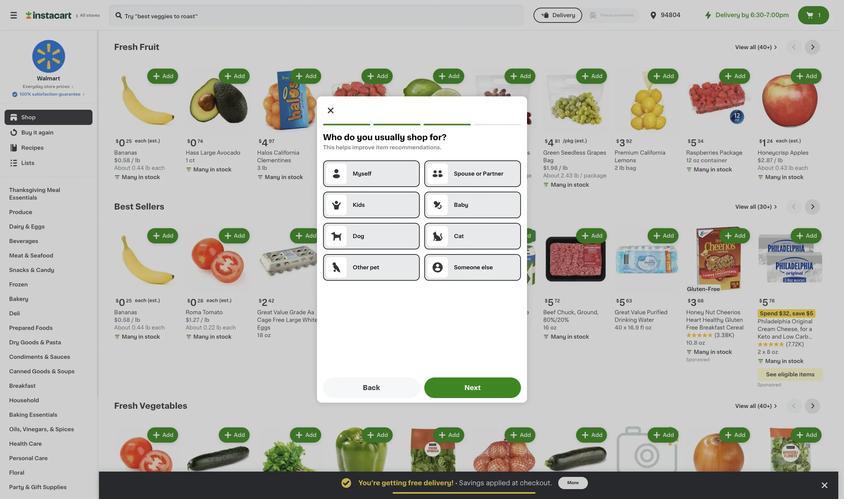 Task type: locate. For each thing, give the bounding box(es) containing it.
2 0.44 from the top
[[132, 325, 144, 330]]

2 vertical spatial free
[[687, 325, 699, 330]]

beverages
[[9, 238, 38, 244]]

$ 0 25 each (est.)
[[116, 298, 160, 307]]

1 vertical spatial item carousel region
[[114, 199, 824, 392]]

lb inside premium california lemons 2 lb bag
[[620, 165, 625, 171]]

2 great from the left
[[615, 310, 630, 315]]

1 horizontal spatial sponsored badge image
[[687, 358, 710, 362]]

& right dairy
[[25, 224, 30, 229]]

other pet
[[353, 265, 380, 270]]

item carousel region
[[114, 40, 824, 193], [114, 199, 824, 392], [114, 398, 824, 499]]

1 horizontal spatial 42
[[415, 150, 422, 155]]

many down 8
[[766, 358, 782, 364]]

0 vertical spatial breakfast
[[700, 325, 726, 330]]

1 bananas $0.58 / lb about 0.44 lb each from the top
[[114, 150, 165, 171]]

1 horizontal spatial 72
[[555, 299, 561, 303]]

1 vertical spatial grapes
[[484, 158, 504, 163]]

&
[[25, 224, 30, 229], [25, 253, 29, 258], [30, 267, 35, 273], [40, 340, 45, 345], [44, 354, 49, 360], [52, 369, 56, 374], [50, 427, 54, 432], [25, 485, 30, 490]]

(40+) down '6:30-'
[[758, 45, 773, 50]]

$ inside $ 0 25 each (est.)
[[116, 299, 119, 303]]

breakfast up household at the bottom left of page
[[9, 383, 36, 389]]

1 horizontal spatial california
[[641, 150, 666, 155]]

many in stock down 0.22
[[193, 334, 232, 339]]

about inside green seedless grapes bag $1.98 / lb about 2.43 lb / package
[[544, 173, 560, 178]]

essentials up oils, vinegars, & spices in the left bottom of the page
[[29, 412, 57, 418]]

health care
[[9, 441, 42, 446]]

goods for canned
[[32, 369, 50, 374]]

1 horizontal spatial eggs
[[257, 325, 271, 330]]

0 vertical spatial bananas
[[114, 150, 137, 155]]

0 horizontal spatial delivery
[[553, 13, 576, 18]]

health
[[9, 441, 27, 446]]

eggs down "produce" link
[[31, 224, 45, 229]]

fresh left fruit
[[114, 43, 138, 51]]

$ 1 24 each (est.)
[[760, 139, 802, 147]]

1 vertical spatial bananas $0.58 / lb about 0.44 lb each
[[114, 310, 165, 330]]

oils, vinegars, & spices link
[[5, 422, 93, 437]]

0 vertical spatial fresh
[[114, 43, 138, 51]]

1 vertical spatial 0.44
[[132, 325, 144, 330]]

1 vertical spatial care
[[35, 456, 48, 461]]

1 25 from the top
[[126, 139, 132, 144]]

$ inside $ 5 34
[[688, 139, 691, 144]]

party & gift supplies
[[9, 485, 67, 490]]

value left grade
[[274, 310, 288, 315]]

0 vertical spatial grapes
[[588, 150, 607, 155]]

0 vertical spatial view all (40+)
[[736, 45, 773, 50]]

1 vertical spatial 3
[[257, 165, 261, 171]]

bananas down $ 0 25 on the left of page
[[114, 150, 137, 155]]

& left the gift
[[25, 485, 30, 490]]

oz down strawberries
[[336, 158, 343, 163]]

clementines
[[257, 158, 291, 163]]

0 horizontal spatial breakfast
[[9, 383, 36, 389]]

1 horizontal spatial grapes
[[588, 150, 607, 155]]

16 down 80%/20% on the right bottom
[[544, 325, 550, 330]]

(est.)
[[148, 139, 160, 143], [575, 139, 588, 143], [789, 139, 802, 143], [148, 298, 160, 303], [219, 298, 232, 303]]

1 vertical spatial 72
[[555, 299, 561, 303]]

each inside roma tomato $1.27 / lb about 0.22 lb each
[[223, 325, 236, 330]]

2 4 from the left
[[548, 139, 555, 147]]

/ down honeycrisp
[[775, 158, 777, 163]]

1 horizontal spatial breakfast
[[700, 325, 726, 330]]

many down the ct
[[193, 167, 209, 172]]

else
[[482, 265, 493, 270]]

stock down green seedless grapes bag $1.98 / lb about 2.43 lb / package
[[574, 182, 590, 187]]

bananas down $ 0 25 each (est.)
[[114, 310, 137, 315]]

16 down this
[[329, 158, 335, 163]]

breakfast down healthy
[[700, 325, 726, 330]]

1 horizontal spatial 16
[[544, 325, 550, 330]]

1 vertical spatial bananas
[[114, 310, 137, 315]]

personal
[[9, 456, 33, 461]]

2 package from the left
[[584, 173, 607, 178]]

dry
[[9, 340, 19, 345]]

1 horizontal spatial delivery
[[716, 12, 741, 18]]

buy it again link
[[5, 125, 93, 140]]

in down $ 0 25 each (est.)
[[139, 334, 144, 339]]

1 vertical spatial all
[[751, 204, 757, 209]]

0 horizontal spatial 4
[[262, 139, 268, 147]]

a-
[[512, 310, 519, 315]]

$ for $ 0 28
[[187, 299, 190, 303]]

1 vertical spatial large
[[286, 317, 301, 323]]

1 vertical spatial view
[[736, 204, 749, 209]]

0 for $ 0 25 each (est.)
[[119, 298, 125, 307]]

2 bananas $0.58 / lb about 0.44 lb each from the top
[[114, 310, 165, 330]]

prices
[[56, 85, 70, 89]]

0 vertical spatial 25
[[126, 139, 132, 144]]

42 inside the $ 2 42
[[269, 299, 275, 303]]

view all (40+) button for fresh vegetables
[[733, 398, 781, 414]]

oz inside "raspberries package 12 oz container"
[[694, 158, 700, 163]]

view all (40+) button down '6:30-'
[[733, 40, 781, 55]]

all
[[751, 45, 757, 50], [751, 204, 757, 209], [751, 403, 757, 409]]

(est.) inside $0.28 each (estimated) element
[[219, 298, 232, 303]]

1 vertical spatial each (est.)
[[207, 298, 232, 303]]

/ right 2.4
[[506, 173, 508, 178]]

in down 0.43
[[783, 174, 788, 180]]

2.43
[[561, 173, 573, 178]]

bananas $0.58 / lb about 0.44 lb each for 4
[[114, 150, 165, 171]]

buy
[[21, 130, 32, 135]]

who
[[323, 133, 343, 141]]

1 inside hass large avocado 1 ct
[[186, 158, 188, 163]]

2 all from the top
[[751, 204, 757, 209]]

0.44 down $ 0 25 on the left of page
[[132, 165, 144, 171]]

water
[[639, 317, 655, 323]]

save
[[793, 311, 806, 316]]

sponsored badge image
[[687, 358, 710, 362], [401, 375, 424, 380], [759, 383, 782, 387]]

(40+) for vegetables
[[758, 403, 773, 409]]

seedless down $4.81 per package (estimated) element
[[562, 150, 586, 155]]

1 0.44 from the top
[[132, 165, 144, 171]]

1 view from the top
[[736, 45, 749, 50]]

72 inside $ 5 72
[[555, 299, 561, 303]]

condiments & sauces
[[9, 354, 70, 360]]

value inside great value purified drinking water 40 x 16.9 fl oz
[[632, 310, 646, 315]]

back
[[363, 385, 380, 391]]

18
[[257, 332, 263, 338]]

back button
[[323, 378, 420, 398]]

$ for $ 4 97
[[259, 139, 262, 144]]

/ right $1.27
[[201, 317, 203, 323]]

lifestyle
[[759, 342, 782, 347]]

3 item carousel region from the top
[[114, 398, 824, 499]]

$ inside $ 0 74
[[187, 139, 190, 144]]

0 vertical spatial view
[[736, 45, 749, 50]]

2 view from the top
[[736, 204, 749, 209]]

many down 0.43
[[766, 174, 782, 180]]

(est.) inside $ 0 25 each (est.)
[[148, 298, 160, 303]]

california inside premium california lemons 2 lb bag
[[641, 150, 666, 155]]

1 horizontal spatial seedless
[[562, 150, 586, 155]]

1 seedless from the left
[[506, 150, 531, 155]]

in down 2.43
[[568, 182, 573, 187]]

$0.58 down $ 0 25 on the left of page
[[114, 158, 130, 163]]

california right premium
[[641, 150, 666, 155]]

1 bananas from the top
[[114, 150, 137, 155]]

2 $0.58 from the top
[[114, 317, 130, 323]]

1 vertical spatial sponsored badge image
[[401, 375, 424, 380]]

& left soups on the bottom left of page
[[52, 369, 56, 374]]

produce
[[9, 210, 32, 215]]

0 vertical spatial 42
[[415, 150, 422, 155]]

each (est.) inside $0.28 each (estimated) element
[[207, 298, 232, 303]]

1 package from the left
[[509, 173, 532, 178]]

0 horizontal spatial package
[[509, 173, 532, 178]]

5 for $ 5 34
[[691, 139, 698, 147]]

0 horizontal spatial 3
[[257, 165, 261, 171]]

many down $ 0 25 each (est.)
[[122, 334, 137, 339]]

bananas
[[114, 150, 137, 155], [114, 310, 137, 315]]

0.22
[[203, 325, 215, 330]]

0.44
[[132, 165, 144, 171], [132, 325, 144, 330]]

72 up beef
[[555, 299, 561, 303]]

2 inside premium california lemons 2 lb bag
[[615, 165, 619, 171]]

x right the 40
[[624, 325, 627, 330]]

76
[[770, 299, 776, 303]]

package
[[721, 150, 743, 155]]

0 horizontal spatial seedless
[[506, 150, 531, 155]]

$ inside $ 1 24 each (est.)
[[760, 139, 763, 144]]

2 vertical spatial sponsored badge image
[[759, 383, 782, 387]]

1 vertical spatial $0.25 each (estimated) element
[[114, 295, 180, 308]]

cage
[[257, 317, 272, 323]]

value inside great value grade aa cage free large white eggs 18 oz
[[274, 310, 288, 315]]

oz inside beef chuck, ground, 80%/20% 16 oz
[[551, 325, 557, 330]]

0.44 for 4
[[132, 165, 144, 171]]

select-
[[493, 310, 512, 315]]

$ inside the $ 2 42
[[259, 299, 262, 303]]

delivery for delivery
[[553, 13, 576, 18]]

stores
[[86, 13, 100, 18]]

2 view all (40+) button from the top
[[733, 398, 781, 414]]

2 bananas from the top
[[114, 310, 137, 315]]

& inside 'link'
[[30, 267, 35, 273]]

1 inside lime 42 1 each many in stock
[[401, 158, 403, 163]]

package right 2.4
[[509, 173, 532, 178]]

2 view all (40+) from the top
[[736, 403, 773, 409]]

view all (40+) button
[[733, 40, 781, 55], [733, 398, 781, 414]]

in down halos california clementines 3 lb
[[282, 174, 287, 180]]

buy it again
[[21, 130, 54, 135]]

2 vertical spatial 3
[[691, 298, 697, 307]]

who do you usually shop for? this helps improve item recommendations.
[[323, 133, 447, 150]]

2 vertical spatial all
[[751, 403, 757, 409]]

halos california clementines 3 lb
[[257, 150, 300, 171]]

care
[[29, 441, 42, 446], [35, 456, 48, 461]]

42 up the cage
[[269, 299, 275, 303]]

1 horizontal spatial package
[[584, 173, 607, 178]]

0 horizontal spatial 16
[[329, 158, 335, 163]]

$0.58 for 2
[[114, 317, 130, 323]]

care for health care
[[29, 441, 42, 446]]

grapes inside sun harvest seedless red grapes $2.18 / lb about 2.4 lb / package
[[484, 158, 504, 163]]

1 vertical spatial view all (40+)
[[736, 403, 773, 409]]

about down $1.98
[[544, 173, 560, 178]]

1 vertical spatial 16
[[544, 325, 550, 330]]

1 all from the top
[[751, 45, 757, 50]]

0 vertical spatial 72
[[340, 139, 346, 144]]

1 horizontal spatial great
[[615, 310, 630, 315]]

1 value from the left
[[274, 310, 288, 315]]

in down container
[[711, 167, 716, 172]]

0 vertical spatial $0.25 each (estimated) element
[[114, 136, 180, 149]]

1 vertical spatial 25
[[126, 299, 132, 303]]

0 vertical spatial view all (40+) button
[[733, 40, 781, 55]]

bag
[[626, 165, 637, 171]]

0 vertical spatial bananas $0.58 / lb about 0.44 lb each
[[114, 150, 165, 171]]

each (est.) up tomato
[[207, 298, 232, 303]]

in down recommendations.
[[425, 167, 430, 172]]

72 up helps
[[340, 139, 346, 144]]

$0.58 for 4
[[114, 158, 130, 163]]

1 horizontal spatial free
[[687, 325, 699, 330]]

$0.58 down $ 0 25 each (est.)
[[114, 317, 130, 323]]

stock up see eligible items button
[[789, 358, 804, 364]]

$ inside $ 4 81
[[545, 139, 548, 144]]

avocado
[[217, 150, 241, 155]]

large inside hass large avocado 1 ct
[[201, 150, 216, 155]]

many in stock down beef chuck, ground, 80%/20% 16 oz
[[551, 334, 590, 339]]

goods down condiments & sauces
[[32, 369, 50, 374]]

value for 5
[[632, 310, 646, 315]]

(40+) for fruit
[[758, 45, 773, 50]]

oils,
[[9, 427, 21, 432]]

baking
[[9, 412, 28, 418]]

40
[[615, 325, 623, 330]]

next button
[[425, 378, 522, 398]]

ground,
[[578, 310, 599, 315]]

1 vertical spatial (40+)
[[758, 403, 773, 409]]

each (est.) for $ 0 28
[[207, 298, 232, 303]]

2 25 from the top
[[126, 299, 132, 303]]

0 vertical spatial 0.44
[[132, 165, 144, 171]]

free right the cage
[[273, 317, 285, 323]]

$ for $ 2 72
[[331, 139, 334, 144]]

x inside great value purified drinking water 40 x 16.9 fl oz
[[624, 325, 627, 330]]

pet
[[370, 265, 380, 270]]

view inside popup button
[[736, 204, 749, 209]]

someone
[[454, 265, 481, 270]]

guarantee
[[59, 92, 81, 96]]

4 left 81 at the right top of page
[[548, 139, 555, 147]]

(40+) down see in the right bottom of the page
[[758, 403, 773, 409]]

delivery for delivery by 6:30-7:00pm
[[716, 12, 741, 18]]

25 inside $ 0 25 each (est.)
[[126, 299, 132, 303]]

in inside lime 42 1 each many in stock
[[425, 167, 430, 172]]

1 horizontal spatial each (est.)
[[207, 298, 232, 303]]

2 seedless from the left
[[562, 150, 586, 155]]

essentials inside thanksgiving meal essentials
[[9, 195, 37, 200]]

package inside sun harvest seedless red grapes $2.18 / lb about 2.4 lb / package
[[509, 173, 532, 178]]

2 $0.25 each (estimated) element from the top
[[114, 295, 180, 308]]

2 (40+) from the top
[[758, 403, 773, 409]]

1 view all (40+) button from the top
[[733, 40, 781, 55]]

stock inside lime 42 1 each many in stock
[[431, 167, 446, 172]]

0 horizontal spatial each (est.)
[[135, 139, 160, 143]]

2 up the cage
[[262, 298, 268, 307]]

0 horizontal spatial grapes
[[484, 158, 504, 163]]

72 for 2
[[340, 139, 346, 144]]

0 horizontal spatial great
[[257, 310, 273, 315]]

0 horizontal spatial x
[[624, 325, 627, 330]]

gluten
[[726, 317, 744, 323]]

2 fresh from the top
[[114, 402, 138, 410]]

1 vertical spatial x
[[763, 349, 766, 355]]

2 horizontal spatial free
[[709, 286, 721, 292]]

74
[[198, 139, 203, 144]]

prepared foods
[[9, 325, 53, 331]]

bananas for 2
[[114, 310, 137, 315]]

$ inside $ 3 92
[[617, 139, 620, 144]]

oz right the fl
[[646, 325, 652, 330]]

each inside lime 42 1 each many in stock
[[404, 158, 418, 163]]

1 vertical spatial eggs
[[257, 325, 271, 330]]

oz right 12
[[694, 158, 700, 163]]

goods inside 'link'
[[20, 340, 39, 345]]

$ inside $ 0 25
[[116, 139, 119, 144]]

2 value from the left
[[632, 310, 646, 315]]

essentials down thanksgiving in the top of the page
[[9, 195, 37, 200]]

california for premium california lemons 2 lb bag
[[641, 150, 666, 155]]

aa
[[308, 310, 315, 315]]

view all (40+) for fruit
[[736, 45, 773, 50]]

floral
[[9, 470, 24, 475]]

1 horizontal spatial large
[[286, 317, 301, 323]]

honeycrisp apples $2.87 / lb about 0.43 lb each
[[759, 150, 810, 171]]

treatment tracker modal dialog
[[99, 472, 839, 499]]

1 vertical spatial $0.58
[[114, 317, 130, 323]]

1 horizontal spatial value
[[632, 310, 646, 315]]

$ 4 97
[[259, 139, 275, 147]]

$ inside $ 4 97
[[259, 139, 262, 144]]

0 vertical spatial 16
[[329, 158, 335, 163]]

1 horizontal spatial 4
[[548, 139, 555, 147]]

bananas $0.58 / lb about 0.44 lb each for 2
[[114, 310, 165, 330]]

81
[[555, 139, 560, 144]]

seedless
[[506, 150, 531, 155], [562, 150, 586, 155]]

$ inside $ 0 28
[[187, 299, 190, 303]]

1 inside button
[[819, 13, 821, 18]]

dog
[[353, 234, 365, 239]]

$ inside $ 3 68
[[688, 299, 691, 303]]

1 california from the left
[[274, 150, 300, 155]]

0 horizontal spatial value
[[274, 310, 288, 315]]

42
[[415, 150, 422, 155], [269, 299, 275, 303]]

view
[[736, 45, 749, 50], [736, 204, 749, 209], [736, 403, 749, 409]]

view for 5
[[736, 204, 749, 209]]

2 vertical spatial view
[[736, 403, 749, 409]]

0 vertical spatial all
[[751, 45, 757, 50]]

1 great from the left
[[257, 310, 273, 315]]

0 vertical spatial $0.58
[[114, 158, 130, 163]]

in up best sellers
[[139, 174, 144, 180]]

0 vertical spatial essentials
[[9, 195, 37, 200]]

california for halos california clementines 3 lb
[[274, 150, 300, 155]]

/pkg (est.)
[[564, 139, 588, 143]]

1 vertical spatial 42
[[269, 299, 275, 303]]

2 horizontal spatial 3
[[691, 298, 697, 307]]

0 vertical spatial large
[[201, 150, 216, 155]]

cheese,
[[778, 326, 800, 332]]

meat
[[9, 253, 23, 258]]

None search field
[[109, 5, 524, 26]]

large inside great value grade aa cage free large white eggs 18 oz
[[286, 317, 301, 323]]

lists
[[21, 160, 34, 166]]

oz inside great value grade aa cage free large white eggs 18 oz
[[265, 332, 271, 338]]

delivery inside button
[[553, 13, 576, 18]]

3 left 92
[[620, 139, 626, 147]]

0 vertical spatial goods
[[20, 340, 39, 345]]

all inside popup button
[[751, 204, 757, 209]]

$ for $ 5 72
[[545, 299, 548, 303]]

each (est.)
[[135, 139, 160, 143], [207, 298, 232, 303]]

bounty select-a-size paper towels button
[[472, 227, 538, 350]]

$ for $ 5 34
[[688, 139, 691, 144]]

recipes
[[21, 145, 44, 150]]

cat
[[454, 234, 464, 239]]

★★★★★
[[687, 332, 714, 338], [687, 332, 714, 338], [759, 342, 785, 347], [759, 342, 785, 347]]

1 view all (40+) from the top
[[736, 45, 773, 50]]

1 horizontal spatial 3
[[620, 139, 626, 147]]

view all (40+) down delivery by 6:30-7:00pm
[[736, 45, 773, 50]]

0 vertical spatial free
[[709, 286, 721, 292]]

0 horizontal spatial california
[[274, 150, 300, 155]]

many inside lime 42 1 each many in stock
[[408, 167, 424, 172]]

main content
[[99, 30, 839, 499]]

canned
[[9, 369, 31, 374]]

$ 0 25
[[116, 139, 132, 147]]

goods for dry
[[20, 340, 39, 345]]

1 (40+) from the top
[[758, 45, 773, 50]]

care down health care link
[[35, 456, 48, 461]]

& left pasta on the bottom left of the page
[[40, 340, 45, 345]]

1 vertical spatial fresh
[[114, 402, 138, 410]]

oz down 80%/20% on the right bottom
[[551, 325, 557, 330]]

bananas $0.58 / lb about 0.44 lb each down $ 0 25 each (est.)
[[114, 310, 165, 330]]

$ inside $ 0 33
[[402, 139, 405, 144]]

grapes down $4.81 per package (estimated) element
[[588, 150, 607, 155]]

1 $0.25 each (estimated) element from the top
[[114, 136, 180, 149]]

0 vertical spatial each (est.)
[[135, 139, 160, 143]]

it
[[33, 130, 37, 135]]

0 vertical spatial (40+)
[[758, 45, 773, 50]]

great inside great value purified drinking water 40 x 16.9 fl oz
[[615, 310, 630, 315]]

meat & seafood link
[[5, 248, 93, 263]]

1 $0.58 from the top
[[114, 158, 130, 163]]

$ inside $ 5 76
[[760, 299, 763, 303]]

0 vertical spatial item carousel region
[[114, 40, 824, 193]]

product group
[[114, 67, 180, 182], [186, 67, 251, 175], [257, 67, 323, 182], [329, 67, 395, 164], [401, 67, 466, 175], [472, 67, 538, 190], [544, 67, 609, 190], [615, 67, 681, 172], [687, 67, 752, 175], [759, 67, 824, 182], [114, 227, 180, 342], [186, 227, 251, 342], [257, 227, 323, 339], [329, 227, 395, 349], [401, 227, 466, 382], [472, 227, 538, 350], [544, 227, 609, 342], [615, 227, 681, 331], [687, 227, 752, 364], [759, 227, 824, 389], [114, 426, 180, 499], [186, 426, 251, 499], [257, 426, 323, 499], [329, 426, 395, 499], [401, 426, 466, 499], [472, 426, 538, 499], [544, 426, 609, 499], [615, 426, 681, 499], [687, 426, 752, 499], [759, 426, 824, 499]]

42 right lime
[[415, 150, 422, 155]]

0 horizontal spatial 42
[[269, 299, 275, 303]]

package
[[509, 173, 532, 178], [584, 173, 607, 178]]

/ down $ 0 25 each (est.)
[[132, 317, 134, 323]]

$1.98
[[544, 165, 558, 171]]

fresh for fresh fruit
[[114, 43, 138, 51]]

about down $1.27
[[186, 325, 202, 330]]

2 down lemons
[[615, 165, 619, 171]]

great inside great value grade aa cage free large white eggs 18 oz
[[257, 310, 273, 315]]

0 horizontal spatial free
[[273, 317, 285, 323]]

72 inside $ 2 72
[[340, 139, 346, 144]]

(est.) inside $4.81 per package (estimated) element
[[575, 139, 588, 143]]

0 vertical spatial care
[[29, 441, 42, 446]]

5 for $ 5 63
[[620, 298, 626, 307]]

1 fresh from the top
[[114, 43, 138, 51]]

6:30-
[[751, 12, 767, 18]]

oz right 8
[[773, 349, 779, 355]]

free down heart
[[687, 325, 699, 330]]

/ inside the honeycrisp apples $2.87 / lb about 0.43 lb each
[[775, 158, 777, 163]]

grapes down harvest
[[484, 158, 504, 163]]

0 vertical spatial x
[[624, 325, 627, 330]]

value
[[274, 310, 288, 315], [632, 310, 646, 315]]

$ inside $ 5 63
[[617, 299, 620, 303]]

0 horizontal spatial large
[[201, 150, 216, 155]]

keto
[[759, 334, 771, 339]]

free inside honey nut cheerios heart healthy gluten free breakfast cereal
[[687, 325, 699, 330]]

stock left spouse
[[431, 167, 446, 172]]

2 california from the left
[[641, 150, 666, 155]]

5 up beef
[[548, 298, 554, 307]]

add inside product group
[[807, 74, 818, 79]]

1 vertical spatial breakfast
[[9, 383, 36, 389]]

1 4 from the left
[[262, 139, 268, 147]]

1 vertical spatial free
[[273, 317, 285, 323]]

$ for $ 1 24 each (est.)
[[760, 139, 763, 144]]

best sellers
[[114, 203, 164, 211]]

about down $2.18 at right
[[472, 173, 488, 178]]

0 horizontal spatial eggs
[[31, 224, 45, 229]]

0 horizontal spatial 72
[[340, 139, 346, 144]]

25 for $ 0 25
[[126, 139, 132, 144]]

4 inside $4.81 per package (estimated) element
[[548, 139, 555, 147]]

1 vertical spatial goods
[[32, 369, 50, 374]]

$ inside $ 2 72
[[331, 139, 334, 144]]

$ 0 74
[[187, 139, 203, 147]]

25 inside $ 0 25
[[126, 139, 132, 144]]

$0.25 each (estimated) element
[[114, 136, 180, 149], [114, 295, 180, 308]]

0 horizontal spatial sponsored badge image
[[401, 375, 424, 380]]

(est.) for $ 0 25
[[148, 139, 160, 143]]

carb
[[796, 334, 809, 339]]

stock down halos california clementines 3 lb
[[288, 174, 303, 180]]

$ inside $ 5 72
[[545, 299, 548, 303]]

california inside halos california clementines 3 lb
[[274, 150, 300, 155]]

2 vertical spatial item carousel region
[[114, 398, 824, 499]]



Task type: describe. For each thing, give the bounding box(es) containing it.
value for 2
[[274, 310, 288, 315]]

$ for $ 0 33
[[402, 139, 405, 144]]

$ for $ 0 74
[[187, 139, 190, 144]]

oz right the 10.8
[[699, 340, 706, 345]]

/ right 2.43
[[581, 173, 583, 178]]

42 inside lime 42 1 each many in stock
[[415, 150, 422, 155]]

fresh fruit
[[114, 43, 160, 51]]

recommendations.
[[390, 145, 442, 150]]

in down beef chuck, ground, 80%/20% 16 oz
[[568, 334, 573, 339]]

view for 1
[[736, 45, 749, 50]]

(7.72k)
[[787, 342, 805, 347]]

94804 button
[[649, 5, 695, 26]]

& inside 'link'
[[40, 340, 45, 345]]

in down (3.38k)
[[711, 349, 716, 355]]

3 for $ 3 68
[[691, 298, 697, 307]]

for
[[801, 326, 808, 332]]

$0.28 each (estimated) element
[[186, 295, 251, 309]]

94804
[[662, 12, 681, 18]]

produce link
[[5, 205, 93, 219]]

5 for $ 5 72
[[548, 298, 554, 307]]

many down 80%/20% on the right bottom
[[551, 334, 567, 339]]

about inside roma tomato $1.27 / lb about 0.22 lb each
[[186, 325, 202, 330]]

each inside $ 0 25 each (est.)
[[135, 298, 147, 303]]

92
[[627, 139, 633, 144]]

many down clementines
[[265, 174, 280, 180]]

kids
[[353, 202, 365, 208]]

health care link
[[5, 437, 93, 451]]

view all (40+) for vegetables
[[736, 403, 773, 409]]

view all (30+) button
[[733, 199, 781, 214]]

/ right $1.98
[[560, 165, 562, 171]]

grapes inside green seedless grapes bag $1.98 / lb about 2.43 lb / package
[[588, 150, 607, 155]]

product group containing 1
[[759, 67, 824, 182]]

/ up partner
[[488, 165, 490, 171]]

free
[[409, 480, 423, 486]]

/pkg
[[564, 139, 574, 143]]

walmart link
[[32, 40, 65, 82]]

many down container
[[695, 167, 710, 172]]

(est.) for $ 4 81
[[575, 139, 588, 143]]

12
[[687, 158, 693, 163]]

each inside the honeycrisp apples $2.87 / lb about 0.43 lb each
[[796, 165, 809, 171]]

$0.68 element
[[329, 494, 395, 499]]

stock down roma tomato $1.27 / lb about 0.22 lb each
[[216, 334, 232, 339]]

thanksgiving meal essentials
[[9, 187, 60, 200]]

add your shopping preferences element
[[317, 96, 528, 403]]

getting
[[382, 480, 407, 486]]

many in stock down 2.43
[[551, 182, 590, 187]]

$ 2 72
[[331, 139, 346, 147]]

philadelphia
[[759, 319, 791, 324]]

$ 5 34
[[688, 139, 704, 147]]

about inside sun harvest seedless red grapes $2.18 / lb about 2.4 lb / package
[[472, 173, 488, 178]]

& left sauces
[[44, 354, 49, 360]]

all for 5
[[751, 204, 757, 209]]

great for 5
[[615, 310, 630, 315]]

$ 3 92
[[617, 139, 633, 147]]

personal care link
[[5, 451, 93, 466]]

everyday
[[23, 85, 43, 89]]

again
[[38, 130, 54, 135]]

baking essentials
[[9, 412, 57, 418]]

stock down container
[[717, 167, 733, 172]]

many in stock down 2.4
[[480, 182, 518, 187]]

0 vertical spatial eggs
[[31, 224, 45, 229]]

delivery by 6:30-7:00pm link
[[704, 11, 790, 20]]

candy
[[36, 267, 54, 273]]

stock up 'sellers'
[[145, 174, 160, 180]]

halos
[[257, 150, 273, 155]]

many in stock up 'eligible'
[[766, 358, 804, 364]]

seedless inside green seedless grapes bag $1.98 / lb about 2.43 lb / package
[[562, 150, 586, 155]]

vinegars,
[[23, 427, 48, 432]]

heart
[[687, 317, 702, 323]]

lb inside halos california clementines 3 lb
[[262, 165, 267, 171]]

sun harvest seedless red grapes $2.18 / lb about 2.4 lb / package
[[472, 150, 532, 178]]

$ for $ 3 68
[[688, 299, 691, 303]]

item carousel region containing fresh vegetables
[[114, 398, 824, 499]]

2 item carousel region from the top
[[114, 199, 824, 392]]

and
[[772, 334, 783, 339]]

usually
[[375, 133, 405, 141]]

$ 5 63
[[617, 298, 633, 307]]

each inside $ 1 24 each (est.)
[[777, 139, 788, 143]]

$ 2 42
[[259, 298, 275, 307]]

roma tomato $1.27 / lb about 0.22 lb each
[[186, 310, 236, 330]]

$32,
[[780, 311, 792, 316]]

16 inside beef chuck, ground, 80%/20% 16 oz
[[544, 325, 550, 330]]

many down 2.4
[[480, 182, 495, 187]]

cream
[[759, 326, 776, 332]]

red
[[472, 158, 483, 163]]

stock down $ 0 25 each (est.)
[[145, 334, 160, 339]]

dry goods & pasta link
[[5, 335, 93, 350]]

walmart
[[37, 76, 60, 81]]

strawberries 16 oz container
[[329, 150, 371, 163]]

many in stock down $ 0 25 each (est.)
[[122, 334, 160, 339]]

stock down hass large avocado 1 ct
[[216, 167, 232, 172]]

$4.81 per package (estimated) element
[[544, 136, 609, 149]]

more
[[568, 481, 579, 485]]

many in stock up best sellers
[[122, 174, 160, 180]]

stock down beef chuck, ground, 80%/20% 16 oz
[[574, 334, 590, 339]]

& left spices
[[50, 427, 54, 432]]

$ for $ 2 42
[[259, 299, 262, 303]]

service type group
[[534, 8, 640, 23]]

97
[[269, 139, 275, 144]]

breakfast inside honey nut cheerios heart healthy gluten free breakfast cereal
[[700, 325, 726, 330]]

gluten-
[[688, 286, 709, 292]]

0 for $ 0 25
[[119, 139, 125, 147]]

0.44 for 2
[[132, 325, 144, 330]]

0 for $ 0 74
[[190, 139, 197, 147]]

package inside green seedless grapes bag $1.98 / lb about 2.43 lb / package
[[584, 173, 607, 178]]

each (est.) for $ 0 25
[[135, 139, 160, 143]]

stock down the honeycrisp apples $2.87 / lb about 0.43 lb each
[[789, 174, 804, 180]]

about down $ 0 25 each (est.)
[[114, 325, 131, 330]]

many up best
[[122, 174, 137, 180]]

(est.) for $ 0 28
[[219, 298, 232, 303]]

raspberries package 12 oz container
[[687, 150, 743, 163]]

many down 2.43
[[551, 182, 567, 187]]

healthy
[[703, 317, 724, 323]]

eligible
[[779, 372, 799, 377]]

63
[[627, 299, 633, 303]]

$ for $ 4 81
[[545, 139, 548, 144]]

$0.25 each (estimated) element for 4
[[114, 136, 180, 149]]

spouse
[[454, 171, 475, 176]]

2 horizontal spatial sponsored badge image
[[759, 383, 782, 387]]

3 view from the top
[[736, 403, 749, 409]]

(30+)
[[758, 204, 773, 209]]

dairy & eggs link
[[5, 219, 93, 234]]

in down 0.22
[[210, 334, 215, 339]]

72 for 5
[[555, 299, 561, 303]]

dairy
[[9, 224, 24, 229]]

$ for $ 0 25 each (est.)
[[116, 299, 119, 303]]

fl
[[641, 325, 645, 330]]

more button
[[559, 477, 589, 489]]

eggs inside great value grade aa cage free large white eggs 18 oz
[[257, 325, 271, 330]]

thanksgiving
[[9, 187, 46, 193]]

$ for $ 3 92
[[617, 139, 620, 144]]

main content containing 0
[[99, 30, 839, 499]]

0 for $ 0 33
[[405, 139, 412, 147]]

/ down $ 0 25 on the left of page
[[132, 158, 134, 163]]

$ 3 68
[[688, 298, 704, 307]]

2 up strawberries
[[334, 139, 339, 147]]

3 for $ 3 92
[[620, 139, 626, 147]]

many down 0.22
[[193, 334, 209, 339]]

frozen link
[[5, 277, 93, 292]]

& right meat
[[25, 253, 29, 258]]

you're getting free delivery!
[[359, 480, 454, 486]]

oz inside great value purified drinking water 40 x 16.9 fl oz
[[646, 325, 652, 330]]

1 item carousel region from the top
[[114, 40, 824, 193]]

free inside great value grade aa cage free large white eggs 18 oz
[[273, 317, 285, 323]]

5 for $ 5 76
[[763, 298, 769, 307]]

3 inside halos california clementines 3 lb
[[257, 165, 261, 171]]

dairy & eggs
[[9, 224, 45, 229]]

3 all from the top
[[751, 403, 757, 409]]

fresh for fresh vegetables
[[114, 402, 138, 410]]

4 for $ 4 97
[[262, 139, 268, 147]]

lemons
[[615, 158, 637, 163]]

spices
[[55, 427, 74, 432]]

$ for $ 0 25
[[116, 139, 119, 144]]

all for 1
[[751, 45, 757, 50]]

many in stock down 0.43
[[766, 174, 804, 180]]

vegetables
[[140, 402, 187, 410]]

33
[[412, 139, 418, 144]]

bananas for 4
[[114, 150, 137, 155]]

many down '10.8 oz'
[[695, 349, 710, 355]]

many in stock down '10.8 oz'
[[695, 349, 733, 355]]

hass large avocado 1 ct
[[186, 150, 241, 163]]

1 horizontal spatial x
[[763, 349, 766, 355]]

many in stock down hass large avocado 1 ct
[[193, 167, 232, 172]]

great for 2
[[257, 310, 273, 315]]

in down hass large avocado 1 ct
[[210, 167, 215, 172]]

16 inside "strawberries 16 oz container"
[[329, 158, 335, 163]]

$5.23 per package (estimated) element
[[472, 136, 538, 149]]

oils, vinegars, & spices
[[9, 427, 74, 432]]

view all (40+) button for fresh fruit
[[733, 40, 781, 55]]

1 vertical spatial essentials
[[29, 412, 57, 418]]

seedless inside sun harvest seedless red grapes $2.18 / lb about 2.4 lb / package
[[506, 150, 531, 155]]

purified
[[648, 310, 668, 315]]

$ for $ 5 76
[[760, 299, 763, 303]]

2 left 8
[[759, 349, 762, 355]]

$0.25 each (estimated) element for 2
[[114, 295, 180, 308]]

care for personal care
[[35, 456, 48, 461]]

0 for $ 0 28
[[190, 298, 197, 307]]

$1.24 each (estimated) element
[[759, 136, 824, 149]]

many inside product group
[[766, 174, 782, 180]]

beef
[[544, 310, 556, 315]]

meat & seafood
[[9, 253, 53, 258]]

stock down partner
[[503, 182, 518, 187]]

/ inside roma tomato $1.27 / lb about 0.22 lb each
[[201, 317, 203, 323]]

condiments & sauces link
[[5, 350, 93, 364]]

(3.38k)
[[715, 333, 735, 338]]

(est.) inside $ 1 24 each (est.)
[[789, 139, 802, 143]]

walmart logo image
[[32, 40, 65, 73]]

1 button
[[799, 6, 830, 24]]

drinking
[[615, 317, 638, 323]]

• savings applied at checkout.
[[456, 480, 553, 486]]

$22.18 element
[[472, 295, 538, 308]]

about down $ 0 25 on the left of page
[[114, 165, 131, 171]]

in up 'eligible'
[[783, 358, 788, 364]]

$ for $ 5 63
[[617, 299, 620, 303]]

or
[[476, 171, 482, 176]]

deli link
[[5, 306, 93, 321]]

supplies
[[43, 485, 67, 490]]

prepared
[[9, 325, 34, 331]]

100% satisfaction guarantee button
[[12, 90, 85, 98]]

spend $32, save $5
[[761, 311, 814, 316]]

many in stock down container
[[695, 167, 733, 172]]

store
[[44, 85, 55, 89]]

oz inside "strawberries 16 oz container"
[[336, 158, 343, 163]]

24
[[768, 139, 774, 144]]

sellers
[[136, 203, 164, 211]]

instacart logo image
[[26, 11, 72, 20]]

4 for $ 4 81
[[548, 139, 555, 147]]

2 x 8 oz
[[759, 349, 779, 355]]

about inside the honeycrisp apples $2.87 / lb about 0.43 lb each
[[759, 165, 775, 171]]

prepared foods link
[[5, 321, 93, 335]]

party
[[9, 485, 24, 490]]

great value grade aa cage free large white eggs 18 oz
[[257, 310, 318, 338]]

stock down (3.38k)
[[717, 349, 733, 355]]

25 for $ 0 25 each (est.)
[[126, 299, 132, 303]]

party & gift supplies link
[[5, 480, 93, 494]]

28
[[198, 299, 204, 303]]

100% satisfaction guarantee
[[19, 92, 81, 96]]

in down 2.4
[[496, 182, 501, 187]]

see
[[767, 372, 777, 377]]

many in stock down halos california clementines 3 lb
[[265, 174, 303, 180]]

sauces
[[50, 354, 70, 360]]

paper
[[472, 317, 488, 323]]



Task type: vqa. For each thing, say whether or not it's contained in the screenshot.


